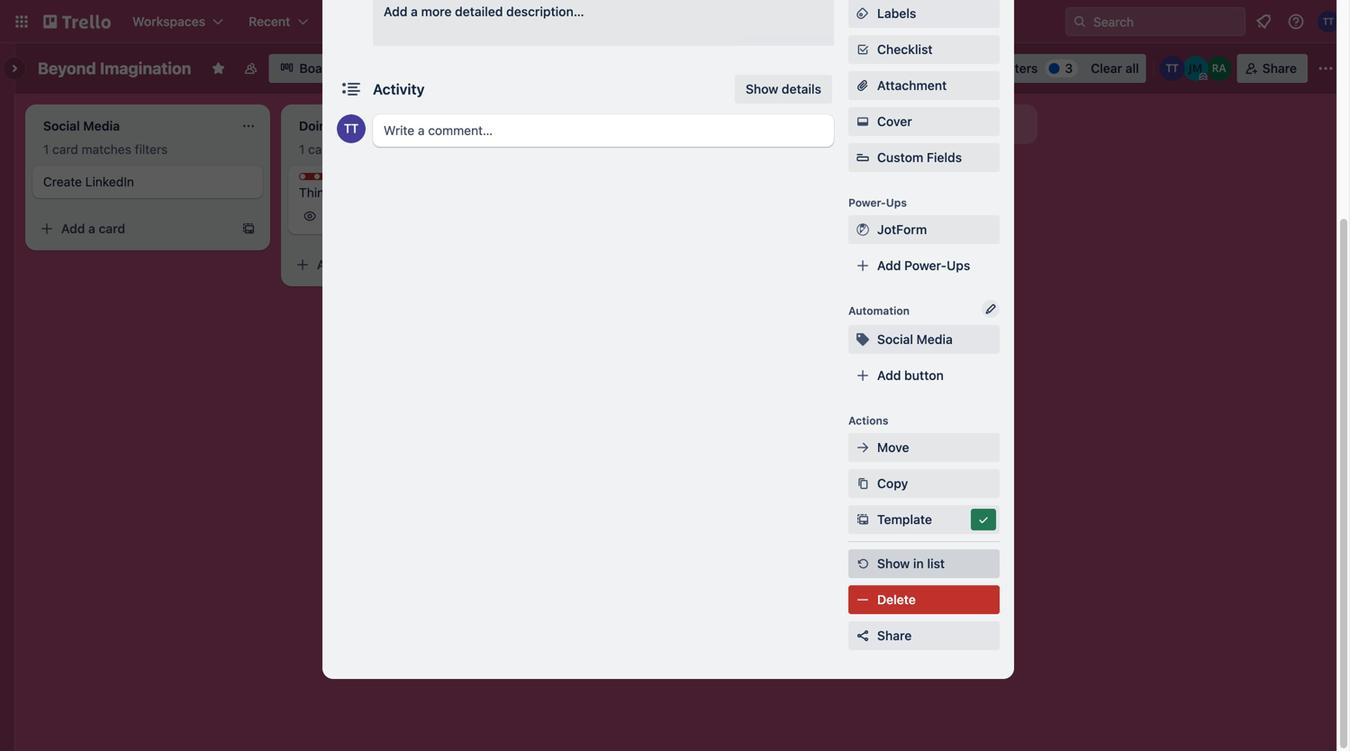 Task type: vqa. For each thing, say whether or not it's contained in the screenshot.
PWAU Leather Creations at top
no



Task type: describe. For each thing, give the bounding box(es) containing it.
1 horizontal spatial power-
[[905, 258, 947, 273]]

add a more detailed description…
[[384, 4, 584, 19]]

add a more detailed description… link
[[373, 0, 834, 46]]

1 vertical spatial ups
[[947, 258, 971, 273]]

a inside add a more detailed description… link
[[411, 4, 418, 19]]

sm image inside social media button
[[854, 331, 872, 349]]

template
[[878, 512, 932, 527]]

show in list
[[878, 556, 945, 571]]

1 horizontal spatial share button
[[1238, 54, 1308, 83]]

0 horizontal spatial share
[[878, 628, 912, 643]]

2 matches from the left
[[337, 142, 387, 157]]

terry turtle (terryturtle) image
[[1160, 56, 1185, 81]]

add power-ups
[[878, 258, 971, 273]]

sm image for move
[[854, 439, 872, 457]]

cover link
[[849, 107, 1000, 136]]

1 filters from the left
[[135, 142, 168, 157]]

back to home image
[[43, 7, 111, 36]]

thoughts thinking
[[299, 174, 367, 200]]

detailed
[[455, 4, 503, 19]]

clear all
[[1091, 61, 1139, 76]]

add a card for the topmost add a card button
[[61, 221, 125, 236]]

add down the create linkedin on the top
[[61, 221, 85, 236]]

1 vertical spatial share button
[[849, 622, 1000, 650]]

custom fields button
[[849, 149, 1000, 167]]

add for add button button on the right of page
[[878, 368, 901, 383]]

star or unstar board image
[[211, 61, 226, 76]]

0 notifications image
[[1253, 11, 1275, 32]]

in
[[914, 556, 924, 571]]

media
[[917, 332, 953, 347]]

labels link
[[849, 0, 1000, 28]]

social media
[[878, 332, 953, 347]]

3 1 card matches filters from the left
[[555, 142, 679, 157]]

fields
[[927, 150, 962, 165]]

2 1 card matches filters from the left
[[299, 142, 424, 157]]

0 horizontal spatial power-
[[849, 196, 886, 209]]

0 horizontal spatial terry turtle (terryturtle) image
[[337, 114, 366, 143]]

all
[[1126, 61, 1139, 76]]

0 vertical spatial terry turtle (terryturtle) image
[[1318, 11, 1340, 32]]

search image
[[1073, 14, 1087, 29]]

jotform
[[878, 222, 927, 237]]

1 1 card matches filters from the left
[[43, 142, 168, 157]]

1 vertical spatial a
[[88, 221, 95, 236]]

create button
[[523, 7, 584, 36]]

1 horizontal spatial a
[[344, 257, 351, 272]]

1 1 from the left
[[43, 142, 49, 157]]

social media button
[[849, 325, 1000, 354]]

power-ups
[[849, 196, 907, 209]]

list for add another list
[[902, 117, 920, 132]]

board
[[299, 61, 335, 76]]

3
[[1065, 61, 1073, 76]]

2 filters from the left
[[391, 142, 424, 157]]

clear all button
[[1084, 54, 1147, 83]]

jeremy miller (jeremymiller198) image
[[1184, 56, 1209, 81]]

sm image for delete
[[854, 591, 872, 609]]

activity
[[373, 81, 425, 98]]

create linkedin
[[43, 174, 134, 189]]

delete link
[[849, 586, 1000, 614]]

checklist
[[878, 42, 933, 57]]

beyond imagination
[[38, 59, 191, 78]]

another
[[852, 117, 899, 132]]

show for show details
[[746, 82, 779, 96]]

0 vertical spatial add a card button
[[32, 214, 234, 243]]

labels
[[878, 6, 917, 21]]

color: bold red, title: "thoughts" element
[[299, 173, 367, 186]]

move link
[[849, 433, 1000, 462]]

cover
[[878, 114, 912, 129]]

sm image for jotform
[[854, 221, 872, 239]]



Task type: locate. For each thing, give the bounding box(es) containing it.
list inside button
[[902, 117, 920, 132]]

create inside button
[[533, 14, 573, 29]]

1 horizontal spatial add a card button
[[288, 250, 490, 279]]

add a card button down create linkedin link
[[32, 214, 234, 243]]

terry turtle (terryturtle) image right open information menu 'icon' on the top right of page
[[1318, 11, 1340, 32]]

sm image left template
[[854, 511, 872, 529]]

3 sm image from the top
[[854, 475, 872, 493]]

filters
[[135, 142, 168, 157], [391, 142, 424, 157], [647, 142, 679, 157]]

power-
[[849, 196, 886, 209], [905, 258, 947, 273]]

thinking
[[299, 185, 349, 200]]

sm image inside delete link
[[854, 591, 872, 609]]

show details
[[746, 82, 822, 96]]

add another list button
[[793, 105, 1038, 144]]

linkedin
[[85, 174, 134, 189]]

share down delete
[[878, 628, 912, 643]]

3 1 from the left
[[555, 142, 561, 157]]

custom
[[878, 150, 924, 165]]

list
[[902, 117, 920, 132], [927, 556, 945, 571]]

show left details
[[746, 82, 779, 96]]

sm image left copy
[[854, 475, 872, 493]]

0 horizontal spatial show
[[746, 82, 779, 96]]

automation image
[[942, 54, 967, 79]]

1 vertical spatial add a card
[[317, 257, 381, 272]]

1 vertical spatial show
[[878, 556, 910, 571]]

imagination
[[100, 59, 191, 78]]

show in list link
[[849, 550, 1000, 578]]

2 horizontal spatial a
[[411, 4, 418, 19]]

sm image inside cover link
[[854, 113, 872, 131]]

list up custom fields
[[902, 117, 920, 132]]

attachment
[[878, 78, 947, 93]]

2 1 from the left
[[299, 142, 305, 157]]

1 horizontal spatial add a card
[[317, 257, 381, 272]]

sm image left "cover" at the top
[[854, 113, 872, 131]]

terry turtle (terryturtle) image
[[1318, 11, 1340, 32], [337, 114, 366, 143]]

1 vertical spatial create
[[43, 174, 82, 189]]

2 horizontal spatial 1 card matches filters
[[555, 142, 679, 157]]

0 vertical spatial a
[[411, 4, 418, 19]]

sm image inside labels link
[[854, 5, 872, 23]]

0 horizontal spatial add a card
[[61, 221, 125, 236]]

list for show in list
[[927, 556, 945, 571]]

create linkedin link
[[43, 173, 252, 191]]

sm image for checklist
[[854, 41, 872, 59]]

1 horizontal spatial ups
[[947, 258, 971, 273]]

sm image for show in list
[[854, 555, 872, 573]]

add button button
[[849, 361, 1000, 390]]

show details link
[[735, 75, 832, 104]]

clear
[[1091, 61, 1123, 76]]

checklist link
[[849, 35, 1000, 64]]

add left the button
[[878, 368, 901, 383]]

1 matches from the left
[[82, 142, 131, 157]]

a
[[411, 4, 418, 19], [88, 221, 95, 236], [344, 257, 351, 272]]

sm image down actions
[[854, 439, 872, 457]]

0 horizontal spatial add a card button
[[32, 214, 234, 243]]

add button
[[878, 368, 944, 383]]

sm image for copy
[[854, 475, 872, 493]]

1 vertical spatial terry turtle (terryturtle) image
[[337, 114, 366, 143]]

1 vertical spatial power-
[[905, 258, 947, 273]]

template button
[[849, 505, 1000, 534]]

filters
[[1001, 61, 1038, 76]]

0 horizontal spatial a
[[88, 221, 95, 236]]

sm image left the show in list
[[854, 555, 872, 573]]

attachment button
[[849, 71, 1000, 100]]

1 horizontal spatial terry turtle (terryturtle) image
[[1318, 11, 1340, 32]]

copy
[[878, 476, 908, 491]]

add for add a more detailed description… link
[[384, 4, 408, 19]]

custom fields
[[878, 150, 962, 165]]

show
[[746, 82, 779, 96], [878, 556, 910, 571]]

Search field
[[1087, 8, 1245, 35]]

sm image left delete
[[854, 591, 872, 609]]

sm image for labels
[[854, 5, 872, 23]]

0 horizontal spatial share button
[[849, 622, 1000, 650]]

2 horizontal spatial 1
[[555, 142, 561, 157]]

description…
[[506, 4, 584, 19]]

0 vertical spatial show
[[746, 82, 779, 96]]

create
[[533, 14, 573, 29], [43, 174, 82, 189]]

a left more
[[411, 4, 418, 19]]

1
[[43, 142, 49, 157], [299, 142, 305, 157], [555, 142, 561, 157]]

0 vertical spatial share button
[[1238, 54, 1308, 83]]

0 horizontal spatial ups
[[886, 196, 907, 209]]

more
[[421, 4, 452, 19]]

1 horizontal spatial 1
[[299, 142, 305, 157]]

sm image for cover
[[854, 113, 872, 131]]

ruby anderson (rubyanderson7) image
[[1207, 56, 1232, 81]]

beyond
[[38, 59, 96, 78]]

add a card for bottom add a card button
[[317, 257, 381, 272]]

0 horizontal spatial 1 card matches filters
[[43, 142, 168, 157]]

sm image inside template button
[[854, 511, 872, 529]]

0 horizontal spatial matches
[[82, 142, 131, 157]]

2 sm image from the top
[[854, 113, 872, 131]]

sm image for template
[[854, 511, 872, 529]]

0 vertical spatial add a card
[[61, 221, 125, 236]]

sm image inside the checklist link
[[854, 41, 872, 59]]

3 filters from the left
[[647, 142, 679, 157]]

a down the create linkedin on the top
[[88, 221, 95, 236]]

add a card button
[[32, 214, 234, 243], [288, 250, 490, 279]]

add a card down the create linkedin on the top
[[61, 221, 125, 236]]

sm image down power-ups
[[854, 221, 872, 239]]

share button down 0 notifications icon
[[1238, 54, 1308, 83]]

create right detailed
[[533, 14, 573, 29]]

open information menu image
[[1287, 13, 1305, 31]]

0 vertical spatial list
[[902, 117, 920, 132]]

board link
[[269, 54, 346, 83]]

matches
[[82, 142, 131, 157], [337, 142, 387, 157], [593, 142, 643, 157]]

share left show menu image
[[1263, 61, 1297, 76]]

1 sm image from the top
[[854, 5, 872, 23]]

4 sm image from the top
[[854, 511, 872, 529]]

terry turtle (terryturtle) image up thoughts
[[337, 114, 366, 143]]

sm image inside template button
[[975, 511, 993, 529]]

sm image inside copy link
[[854, 475, 872, 493]]

create for create linkedin
[[43, 174, 82, 189]]

add left more
[[384, 4, 408, 19]]

add another list
[[825, 117, 920, 132]]

add a card button down thinking link
[[288, 250, 490, 279]]

0 horizontal spatial create
[[43, 174, 82, 189]]

add a card
[[61, 221, 125, 236], [317, 257, 381, 272]]

sm image inside show in list link
[[854, 555, 872, 573]]

0 horizontal spatial 1
[[43, 142, 49, 157]]

sm image down copy link
[[975, 511, 993, 529]]

0 horizontal spatial filters
[[135, 142, 168, 157]]

ups up the jotform
[[886, 196, 907, 209]]

1 horizontal spatial matches
[[337, 142, 387, 157]]

add left another
[[825, 117, 849, 132]]

move
[[878, 440, 910, 455]]

create left linkedin
[[43, 174, 82, 189]]

list right in
[[927, 556, 945, 571]]

thinking link
[[299, 184, 508, 202]]

add for add another list button in the top of the page
[[825, 117, 849, 132]]

ups up media
[[947, 258, 971, 273]]

card
[[52, 142, 78, 157], [308, 142, 334, 157], [564, 142, 590, 157], [99, 221, 125, 236], [355, 257, 381, 272]]

1 card matches filters
[[43, 142, 168, 157], [299, 142, 424, 157], [555, 142, 679, 157]]

add power-ups link
[[849, 251, 1000, 280]]

1 vertical spatial share
[[878, 628, 912, 643]]

power ups image
[[917, 61, 931, 76]]

share button
[[1238, 54, 1308, 83], [849, 622, 1000, 650]]

power- down the jotform
[[905, 258, 947, 273]]

2 horizontal spatial filters
[[647, 142, 679, 157]]

sm image
[[854, 5, 872, 23], [854, 113, 872, 131], [854, 475, 872, 493], [854, 511, 872, 529], [854, 555, 872, 573]]

add down the jotform
[[878, 258, 901, 273]]

Board name text field
[[29, 54, 200, 83]]

automation
[[849, 305, 910, 317]]

0 vertical spatial create
[[533, 14, 573, 29]]

2 vertical spatial a
[[344, 257, 351, 272]]

1 horizontal spatial show
[[878, 556, 910, 571]]

5 sm image from the top
[[854, 555, 872, 573]]

1 vertical spatial list
[[927, 556, 945, 571]]

sm image left checklist in the top right of the page
[[854, 41, 872, 59]]

share
[[1263, 61, 1297, 76], [878, 628, 912, 643]]

create from template… image
[[241, 222, 256, 236]]

create for create
[[533, 14, 573, 29]]

primary element
[[0, 0, 1351, 43]]

1 horizontal spatial 1 card matches filters
[[299, 142, 424, 157]]

button
[[905, 368, 944, 383]]

share button down delete link
[[849, 622, 1000, 650]]

0 vertical spatial share
[[1263, 61, 1297, 76]]

sm image
[[854, 41, 872, 59], [854, 221, 872, 239], [854, 331, 872, 349], [854, 439, 872, 457], [975, 511, 993, 529], [854, 591, 872, 609]]

copy link
[[849, 469, 1000, 498]]

actions
[[849, 414, 889, 427]]

1 horizontal spatial list
[[927, 556, 945, 571]]

sm image left labels
[[854, 5, 872, 23]]

sm image left the social
[[854, 331, 872, 349]]

show menu image
[[1317, 59, 1335, 77]]

details
[[782, 82, 822, 96]]

1 horizontal spatial create
[[533, 14, 573, 29]]

1 horizontal spatial share
[[1263, 61, 1297, 76]]

ups
[[886, 196, 907, 209], [947, 258, 971, 273]]

show left in
[[878, 556, 910, 571]]

add
[[384, 4, 408, 19], [825, 117, 849, 132], [61, 221, 85, 236], [317, 257, 341, 272], [878, 258, 901, 273], [878, 368, 901, 383]]

power- up the jotform
[[849, 196, 886, 209]]

a down thinking
[[344, 257, 351, 272]]

social
[[878, 332, 914, 347]]

add for add power-ups link on the right top of the page
[[878, 258, 901, 273]]

thoughts
[[317, 174, 367, 186]]

1 vertical spatial add a card button
[[288, 250, 490, 279]]

Write a comment text field
[[373, 114, 834, 147]]

1 horizontal spatial filters
[[391, 142, 424, 157]]

delete
[[878, 592, 916, 607]]

add a card down thinking
[[317, 257, 381, 272]]

0 vertical spatial ups
[[886, 196, 907, 209]]

0 vertical spatial power-
[[849, 196, 886, 209]]

workspace visible image
[[244, 61, 258, 76]]

0 horizontal spatial list
[[902, 117, 920, 132]]

2 horizontal spatial matches
[[593, 142, 643, 157]]

add down thinking
[[317, 257, 341, 272]]

show for show in list
[[878, 556, 910, 571]]

sm image inside the move link
[[854, 439, 872, 457]]

3 matches from the left
[[593, 142, 643, 157]]



